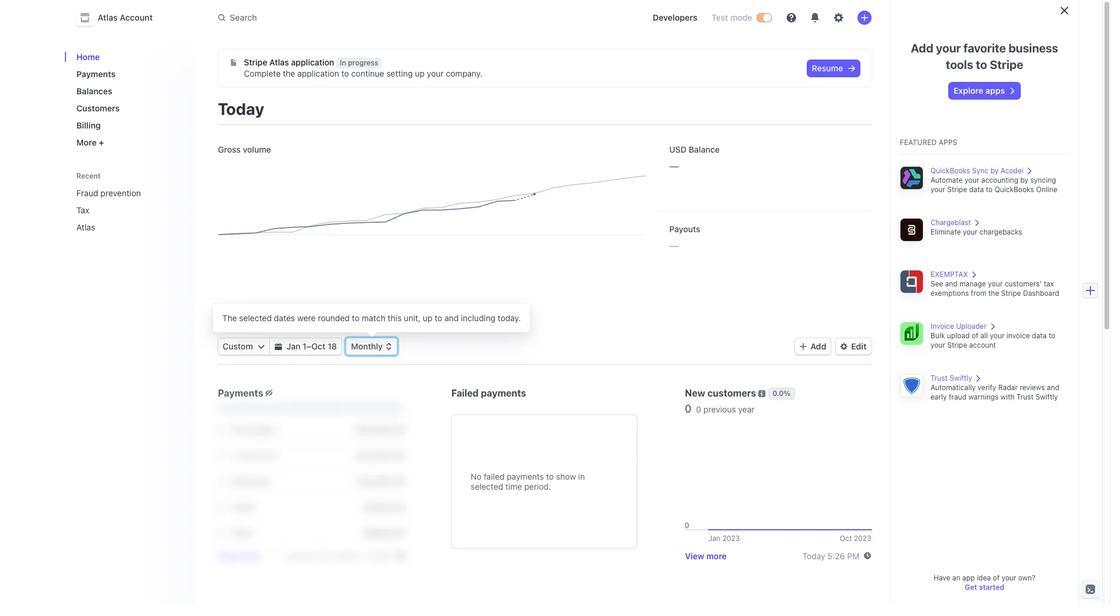 Task type: describe. For each thing, give the bounding box(es) containing it.
customers'
[[1005, 280, 1042, 288]]

jan
[[287, 342, 301, 352]]

gross
[[218, 145, 241, 155]]

to inside stripe atlas application in progress complete the application to continue setting up your company.
[[341, 68, 349, 78]]

dashboard
[[1023, 289, 1059, 298]]

exemptions
[[931, 289, 969, 298]]

your down chargeblast
[[963, 228, 978, 237]]

2 svg image from the left
[[275, 343, 282, 350]]

company.
[[446, 68, 483, 78]]

0 0 previous year
[[685, 403, 755, 415]]

1 view more from the left
[[218, 551, 260, 561]]

svg image inside custom popup button
[[258, 343, 265, 350]]

0 horizontal spatial svg image
[[230, 59, 237, 66]]

including
[[461, 313, 496, 323]]

billing
[[76, 120, 101, 130]]

$15,000.00
[[356, 476, 404, 486]]

1 view from the left
[[218, 551, 237, 561]]

account
[[969, 341, 996, 350]]

test
[[712, 12, 728, 22]]

failed payments
[[452, 388, 526, 399]]

dates
[[274, 313, 295, 323]]

were
[[297, 313, 316, 323]]

failed
[[484, 472, 505, 482]]

2 $5000.00 from the top
[[364, 528, 404, 538]]

fraud
[[76, 188, 98, 198]]

invoice uploader
[[931, 322, 987, 331]]

tax
[[1044, 280, 1054, 288]]

stripe inside bulk upload of all your invoice data to your stripe account
[[947, 341, 967, 350]]

the inside stripe atlas application in progress complete the application to continue setting up your company.
[[283, 68, 295, 78]]

atlas for atlas link
[[76, 222, 95, 232]]

$25,000.00
[[356, 424, 404, 434]]

sync
[[972, 166, 989, 175]]

app
[[962, 574, 975, 583]]

atlas for atlas account
[[98, 12, 118, 22]]

pm
[[847, 551, 860, 561]]

Search search field
[[211, 7, 544, 29]]

stripe inside add your favorite business tools to stripe
[[990, 58, 1024, 71]]

idea
[[977, 574, 991, 583]]

today.
[[498, 313, 521, 323]]

developers link
[[648, 8, 702, 27]]

own?
[[1018, 574, 1036, 583]]

of inside bulk upload of all your invoice data to your stripe account
[[972, 331, 979, 340]]

recent
[[76, 172, 101, 180]]

balance
[[689, 145, 720, 155]]

your inside add your favorite business tools to stripe
[[936, 41, 961, 55]]

your right all
[[990, 331, 1005, 340]]

to inside the no failed payments to show in selected time period.
[[546, 472, 554, 482]]

bulk upload of all your invoice data to your stripe account
[[931, 331, 1056, 350]]

get started link
[[965, 583, 1004, 592]]

match
[[362, 313, 386, 323]]

more for first view more link from left
[[239, 551, 260, 561]]

early
[[931, 393, 947, 402]]

invoice uploader image
[[900, 322, 924, 346]]

failed
[[452, 388, 479, 399]]

to inside bulk upload of all your invoice data to your stripe account
[[1049, 331, 1056, 340]]

0 vertical spatial payments
[[481, 388, 526, 399]]

today 5:26 pm
[[803, 551, 860, 561]]

atlas link
[[72, 218, 168, 237]]

data inside bulk upload of all your invoice data to your stripe account
[[1032, 331, 1047, 340]]

no
[[471, 472, 482, 482]]

eliminate your chargebacks
[[931, 228, 1022, 237]]

1 vertical spatial up
[[423, 313, 432, 323]]

today for today
[[218, 99, 264, 119]]

exemptax image
[[900, 270, 924, 294]]

18
[[328, 342, 337, 352]]

atlas account button
[[76, 9, 165, 26]]

chargebacks
[[980, 228, 1022, 237]]

your inside have an app idea of your own? get started
[[1002, 574, 1017, 583]]

warnings
[[969, 393, 999, 402]]

bulk
[[931, 331, 945, 340]]

prevention
[[100, 188, 141, 198]]

invoice
[[931, 322, 954, 331]]

balances link
[[72, 81, 185, 101]]

quickbooks sync by acodei
[[931, 166, 1024, 175]]

the
[[222, 313, 237, 323]]

add your favorite business tools to stripe
[[911, 41, 1058, 71]]

0 horizontal spatial trust
[[931, 374, 948, 383]]

the selected dates were rounded to match this unit, up to and including today.
[[222, 313, 521, 323]]

verify
[[978, 383, 996, 392]]

payments inside payments link
[[76, 69, 116, 79]]

to right unit,
[[435, 313, 442, 323]]

apps
[[986, 86, 1005, 96]]

online
[[1036, 185, 1058, 194]]

payments inside the no failed payments to show in selected time period.
[[507, 472, 544, 482]]

up inside stripe atlas application in progress complete the application to continue setting up your company.
[[415, 68, 425, 78]]

1 vertical spatial application
[[297, 68, 339, 78]]

oct
[[311, 342, 326, 352]]

1
[[303, 342, 307, 352]]

chargeblast
[[931, 218, 971, 227]]

custom
[[223, 342, 253, 352]]

stripe inside stripe atlas application in progress complete the application to continue setting up your company.
[[244, 57, 267, 67]]

in
[[578, 472, 585, 482]]

stripe inside see and manage your customers' tax exemptions from the stripe dashboard
[[1001, 289, 1021, 298]]

upload
[[947, 331, 970, 340]]

tax
[[76, 205, 89, 215]]

2 view more from the left
[[685, 551, 727, 561]]

0 vertical spatial quickbooks
[[931, 166, 970, 175]]

home
[[76, 52, 100, 62]]

recent element
[[65, 183, 194, 237]]

gross volume
[[218, 145, 271, 155]]

quickbooks sync by acodei image
[[900, 166, 924, 190]]

have
[[934, 574, 950, 583]]

payouts
[[669, 224, 700, 234]]

and inside automatically verify radar reviews and early fraud warnings with trust swiftly
[[1047, 383, 1060, 392]]

balances
[[76, 86, 112, 96]]

Search text field
[[211, 7, 544, 29]]

core navigation links element
[[72, 47, 185, 152]]

your inside stripe atlas application in progress complete the application to continue setting up your company.
[[427, 68, 444, 78]]

1 view more link from the left
[[218, 551, 260, 561]]

payments grid
[[218, 417, 404, 547]]

automatically
[[931, 383, 976, 392]]

atlas inside stripe atlas application in progress complete the application to continue setting up your company.
[[269, 57, 289, 67]]

atlas account
[[98, 12, 153, 22]]

to left match
[[352, 313, 360, 323]]

of inside have an app idea of your own? get started
[[993, 574, 1000, 583]]

data inside automate your accounting by syncing your stripe data to quickbooks online
[[969, 185, 984, 194]]

your inside see and manage your customers' tax exemptions from the stripe dashboard
[[988, 280, 1003, 288]]

jan 1 – oct 18
[[287, 342, 337, 352]]

payouts —
[[669, 224, 700, 252]]

overview
[[257, 308, 326, 328]]

5:26
[[828, 551, 845, 561]]



Task type: vqa. For each thing, say whether or not it's contained in the screenshot.
Test
yes



Task type: locate. For each thing, give the bounding box(es) containing it.
0.0%
[[773, 389, 791, 398]]

0 vertical spatial by
[[991, 166, 999, 175]]

all
[[981, 331, 988, 340]]

fraud prevention
[[76, 188, 141, 198]]

0 vertical spatial add
[[911, 41, 934, 55]]

quickbooks
[[931, 166, 970, 175], [995, 185, 1034, 194]]

explore
[[954, 86, 984, 96]]

1 horizontal spatial quickbooks
[[995, 185, 1034, 194]]

1 vertical spatial trust
[[1017, 393, 1034, 402]]

1 vertical spatial today
[[803, 551, 825, 561]]

your down bulk
[[931, 341, 945, 350]]

atlas inside atlas link
[[76, 222, 95, 232]]

payments
[[76, 69, 116, 79], [218, 388, 263, 399]]

application left in
[[291, 57, 334, 67]]

— inside payouts —
[[669, 239, 679, 252]]

2 view more link from the left
[[685, 551, 727, 561]]

to inside automate your accounting by syncing your stripe data to quickbooks online
[[986, 185, 993, 194]]

— inside usd balance —
[[669, 159, 679, 173]]

1 svg image from the left
[[258, 343, 265, 350]]

1 horizontal spatial payments
[[218, 388, 263, 399]]

1 horizontal spatial view more link
[[685, 551, 727, 561]]

payments right failed
[[481, 388, 526, 399]]

by inside automate your accounting by syncing your stripe data to quickbooks online
[[1021, 176, 1029, 185]]

0 vertical spatial and
[[945, 280, 958, 288]]

0 horizontal spatial add
[[811, 342, 827, 352]]

exemptax
[[931, 270, 968, 279]]

time period.
[[506, 482, 551, 492]]

recent navigation links element
[[65, 166, 194, 237]]

setting
[[386, 68, 413, 78]]

quickbooks up automate on the top
[[931, 166, 970, 175]]

tools
[[946, 58, 973, 71]]

more
[[76, 137, 97, 147]]

0 horizontal spatial today
[[218, 99, 264, 119]]

customers link
[[72, 99, 185, 118]]

to inside add your favorite business tools to stripe
[[976, 58, 987, 71]]

–
[[307, 342, 311, 352]]

0 vertical spatial atlas
[[98, 12, 118, 22]]

1 horizontal spatial view more
[[685, 551, 727, 561]]

1 vertical spatial atlas
[[269, 57, 289, 67]]

2 — from the top
[[669, 239, 679, 252]]

of up started
[[993, 574, 1000, 583]]

3 pin to navigation image from the top
[[174, 223, 184, 232]]

1 horizontal spatial by
[[1021, 176, 1029, 185]]

2 more from the left
[[706, 551, 727, 561]]

payments left hidden icon
[[218, 388, 263, 399]]

syncing
[[1031, 176, 1056, 185]]

1 horizontal spatial 0
[[696, 405, 701, 415]]

to left show on the right bottom of page
[[546, 472, 554, 482]]

1 horizontal spatial data
[[1032, 331, 1047, 340]]

featured apps
[[900, 138, 958, 147]]

0 horizontal spatial atlas
[[76, 222, 95, 232]]

0 vertical spatial data
[[969, 185, 984, 194]]

1 horizontal spatial svg image
[[848, 65, 855, 72]]

eliminate
[[931, 228, 961, 237]]

1 vertical spatial quickbooks
[[995, 185, 1034, 194]]

payments
[[481, 388, 526, 399], [507, 472, 544, 482]]

by down acodei
[[1021, 176, 1029, 185]]

usd balance —
[[669, 145, 720, 173]]

volume
[[243, 145, 271, 155]]

1 horizontal spatial trust
[[1017, 393, 1034, 402]]

pin to navigation image for atlas
[[174, 223, 184, 232]]

pin to navigation image
[[174, 188, 184, 198], [174, 206, 184, 215], [174, 223, 184, 232]]

add for add
[[811, 342, 827, 352]]

new customers
[[685, 388, 756, 399]]

chargeblast image
[[900, 218, 924, 242]]

1 $5000.00 from the top
[[364, 502, 404, 512]]

0 vertical spatial pin to navigation image
[[174, 188, 184, 198]]

0 vertical spatial today
[[218, 99, 264, 119]]

0 horizontal spatial view
[[218, 551, 237, 561]]

1 horizontal spatial the
[[989, 289, 999, 298]]

toolbar
[[795, 339, 871, 355]]

1 horizontal spatial today
[[803, 551, 825, 561]]

edit button
[[836, 339, 871, 355]]

$22,000.00
[[356, 450, 404, 460]]

complete
[[244, 68, 281, 78]]

uploader
[[956, 322, 987, 331]]

by
[[991, 166, 999, 175], [1021, 176, 1029, 185]]

svg image inside resume link
[[848, 65, 855, 72]]

to
[[976, 58, 987, 71], [341, 68, 349, 78], [986, 185, 993, 194], [352, 313, 360, 323], [435, 313, 442, 323], [1049, 331, 1056, 340], [546, 472, 554, 482]]

add for add your favorite business tools to stripe
[[911, 41, 934, 55]]

this
[[388, 313, 402, 323]]

0 vertical spatial application
[[291, 57, 334, 67]]

automatically verify radar reviews and early fraud warnings with trust swiftly
[[931, 383, 1060, 402]]

settings image
[[834, 13, 843, 22]]

add inside button
[[811, 342, 827, 352]]

1 vertical spatial of
[[993, 574, 1000, 583]]

1 — from the top
[[669, 159, 679, 173]]

by up accounting
[[991, 166, 999, 175]]

show
[[556, 472, 576, 482]]

trust up automatically
[[931, 374, 948, 383]]

usd
[[669, 145, 687, 155]]

1 vertical spatial and
[[445, 313, 459, 323]]

search
[[230, 12, 257, 22]]

1 horizontal spatial atlas
[[98, 12, 118, 22]]

1 horizontal spatial more
[[706, 551, 727, 561]]

automate
[[931, 176, 963, 185]]

rounded
[[318, 313, 350, 323]]

and right reviews
[[1047, 383, 1060, 392]]

0 horizontal spatial data
[[969, 185, 984, 194]]

more
[[239, 551, 260, 561], [706, 551, 727, 561]]

started
[[979, 583, 1004, 592]]

swiftly up automatically
[[950, 374, 972, 383]]

up right unit,
[[423, 313, 432, 323]]

tax link
[[72, 201, 168, 220]]

0 vertical spatial swiftly
[[950, 374, 972, 383]]

swiftly
[[950, 374, 972, 383], [1036, 393, 1058, 402]]

more for 2nd view more link
[[706, 551, 727, 561]]

— down payouts
[[669, 239, 679, 252]]

business
[[1009, 41, 1058, 55]]

pin to navigation image for tax
[[174, 206, 184, 215]]

data right invoice
[[1032, 331, 1047, 340]]

swiftly inside automatically verify radar reviews and early fraud warnings with trust swiftly
[[1036, 393, 1058, 402]]

svg image right resume on the right
[[848, 65, 855, 72]]

1 vertical spatial the
[[989, 289, 999, 298]]

your left own?
[[1002, 574, 1017, 583]]

to down in
[[341, 68, 349, 78]]

trust swiftly
[[931, 374, 972, 383]]

0 vertical spatial selected
[[239, 313, 272, 323]]

test mode
[[712, 12, 752, 22]]

atlas up the complete
[[269, 57, 289, 67]]

your down quickbooks sync by acodei
[[965, 176, 980, 185]]

svg image
[[258, 343, 265, 350], [275, 343, 282, 350]]

2 horizontal spatial atlas
[[269, 57, 289, 67]]

unit,
[[404, 313, 421, 323]]

see
[[931, 280, 943, 288]]

the right the complete
[[283, 68, 295, 78]]

0 vertical spatial payments
[[76, 69, 116, 79]]

2 view from the left
[[685, 551, 704, 561]]

— down usd
[[669, 159, 679, 173]]

get
[[965, 583, 977, 592]]

accounting
[[982, 176, 1019, 185]]

1 horizontal spatial of
[[993, 574, 1000, 583]]

mode
[[730, 12, 752, 22]]

explore apps
[[954, 86, 1005, 96]]

quickbooks down accounting
[[995, 185, 1034, 194]]

1 vertical spatial by
[[1021, 176, 1029, 185]]

trust swiftly image
[[900, 374, 924, 398]]

to right invoice
[[1049, 331, 1056, 340]]

the right from at the top right of the page
[[989, 289, 999, 298]]

customers
[[708, 388, 756, 399]]

to down accounting
[[986, 185, 993, 194]]

customers
[[76, 103, 120, 113]]

1 vertical spatial $5000.00
[[364, 528, 404, 538]]

billing link
[[72, 116, 185, 135]]

2 pin to navigation image from the top
[[174, 206, 184, 215]]

1 horizontal spatial view
[[685, 551, 704, 561]]

1 horizontal spatial swiftly
[[1036, 393, 1058, 402]]

stripe down automate on the top
[[947, 185, 967, 194]]

atlas inside atlas account button
[[98, 12, 118, 22]]

0 horizontal spatial the
[[283, 68, 295, 78]]

0 horizontal spatial and
[[445, 313, 459, 323]]

your down automate on the top
[[931, 185, 945, 194]]

up right setting
[[415, 68, 425, 78]]

selected inside the no failed payments to show in selected time period.
[[471, 482, 503, 492]]

have an app idea of your own? get started
[[934, 574, 1036, 592]]

0 horizontal spatial selected
[[239, 313, 272, 323]]

featured
[[900, 138, 937, 147]]

0 vertical spatial $5000.00
[[364, 502, 404, 512]]

1 vertical spatial data
[[1032, 331, 1047, 340]]

an
[[952, 574, 960, 583]]

help image
[[787, 13, 796, 22]]

2 vertical spatial pin to navigation image
[[174, 223, 184, 232]]

0 horizontal spatial of
[[972, 331, 979, 340]]

automate your accounting by syncing your stripe data to quickbooks online
[[931, 176, 1058, 194]]

stripe down upload
[[947, 341, 967, 350]]

payments right failed at left bottom
[[507, 472, 544, 482]]

atlas left account
[[98, 12, 118, 22]]

svg image
[[230, 59, 237, 66], [848, 65, 855, 72]]

0 horizontal spatial view more
[[218, 551, 260, 561]]

1 pin to navigation image from the top
[[174, 188, 184, 198]]

resume link
[[807, 60, 860, 77]]

to down favorite on the right top
[[976, 58, 987, 71]]

0 horizontal spatial 0
[[685, 403, 692, 415]]

1 horizontal spatial svg image
[[275, 343, 282, 350]]

stripe up the complete
[[244, 57, 267, 67]]

0 horizontal spatial swiftly
[[950, 374, 972, 383]]

hidden image
[[266, 390, 273, 397]]

selected left time period.
[[471, 482, 503, 492]]

the inside see and manage your customers' tax exemptions from the stripe dashboard
[[989, 289, 999, 298]]

1 horizontal spatial add
[[911, 41, 934, 55]]

1 more from the left
[[239, 551, 260, 561]]

data down quickbooks sync by acodei
[[969, 185, 984, 194]]

your up the tools
[[936, 41, 961, 55]]

application left continue
[[297, 68, 339, 78]]

selected right the
[[239, 313, 272, 323]]

svg image down search
[[230, 59, 237, 66]]

acodei
[[1001, 166, 1024, 175]]

stripe inside automate your accounting by syncing your stripe data to quickbooks online
[[947, 185, 967, 194]]

info image
[[759, 390, 766, 398]]

+
[[99, 137, 104, 147]]

with
[[1001, 393, 1015, 402]]

payments up balances
[[76, 69, 116, 79]]

0 horizontal spatial more
[[239, 551, 260, 561]]

0 horizontal spatial quickbooks
[[931, 166, 970, 175]]

figure
[[218, 176, 646, 235], [218, 176, 646, 235]]

pin to navigation image for fraud prevention
[[174, 188, 184, 198]]

atlas down 'tax'
[[76, 222, 95, 232]]

svg image right custom at the bottom of the page
[[258, 343, 265, 350]]

new
[[685, 388, 705, 399]]

1 vertical spatial payments
[[218, 388, 263, 399]]

1 vertical spatial add
[[811, 342, 827, 352]]

today up gross volume on the top left
[[218, 99, 264, 119]]

payments link
[[72, 64, 185, 84]]

home link
[[72, 47, 185, 67]]

1 vertical spatial payments
[[507, 472, 544, 482]]

swiftly down reviews
[[1036, 393, 1058, 402]]

today left the 5:26
[[803, 551, 825, 561]]

1 horizontal spatial selected
[[471, 482, 503, 492]]

1 vertical spatial pin to navigation image
[[174, 206, 184, 215]]

atlas
[[98, 12, 118, 22], [269, 57, 289, 67], [76, 222, 95, 232]]

0 vertical spatial up
[[415, 68, 425, 78]]

from
[[971, 289, 987, 298]]

and inside see and manage your customers' tax exemptions from the stripe dashboard
[[945, 280, 958, 288]]

0 horizontal spatial payments
[[76, 69, 116, 79]]

continue
[[351, 68, 384, 78]]

up
[[415, 68, 425, 78], [423, 313, 432, 323]]

stripe down favorite on the right top
[[990, 58, 1024, 71]]

0 vertical spatial —
[[669, 159, 679, 173]]

and up exemptions
[[945, 280, 958, 288]]

resume
[[812, 63, 843, 73]]

1 vertical spatial —
[[669, 239, 679, 252]]

stripe atlas application in progress complete the application to continue setting up your company.
[[244, 57, 483, 78]]

0 vertical spatial the
[[283, 68, 295, 78]]

0 inside 0 0 previous year
[[696, 405, 701, 415]]

explore apps link
[[949, 83, 1020, 99]]

of left all
[[972, 331, 979, 340]]

no failed payments to show in selected time period.
[[471, 472, 585, 492]]

and left including at the bottom of the page
[[445, 313, 459, 323]]

0 horizontal spatial view more link
[[218, 551, 260, 561]]

today for today 5:26 pm
[[803, 551, 825, 561]]

trust inside automatically verify radar reviews and early fraud warnings with trust swiftly
[[1017, 393, 1034, 402]]

0 horizontal spatial svg image
[[258, 343, 265, 350]]

2 horizontal spatial and
[[1047, 383, 1060, 392]]

your left company.
[[427, 68, 444, 78]]

stripe down customers'
[[1001, 289, 1021, 298]]

0 horizontal spatial by
[[991, 166, 999, 175]]

1 vertical spatial selected
[[471, 482, 503, 492]]

quickbooks inside automate your accounting by syncing your stripe data to quickbooks online
[[995, 185, 1034, 194]]

your right manage
[[988, 280, 1003, 288]]

add inside add your favorite business tools to stripe
[[911, 41, 934, 55]]

0 vertical spatial of
[[972, 331, 979, 340]]

1 horizontal spatial and
[[945, 280, 958, 288]]

fraud prevention link
[[72, 183, 168, 203]]

1 vertical spatial swiftly
[[1036, 393, 1058, 402]]

trust down reviews
[[1017, 393, 1034, 402]]

account
[[120, 12, 153, 22]]

svg image left jan
[[275, 343, 282, 350]]

—
[[669, 159, 679, 173], [669, 239, 679, 252]]

2 vertical spatial and
[[1047, 383, 1060, 392]]

0 vertical spatial trust
[[931, 374, 948, 383]]

toolbar containing add
[[795, 339, 871, 355]]

2 vertical spatial atlas
[[76, 222, 95, 232]]



